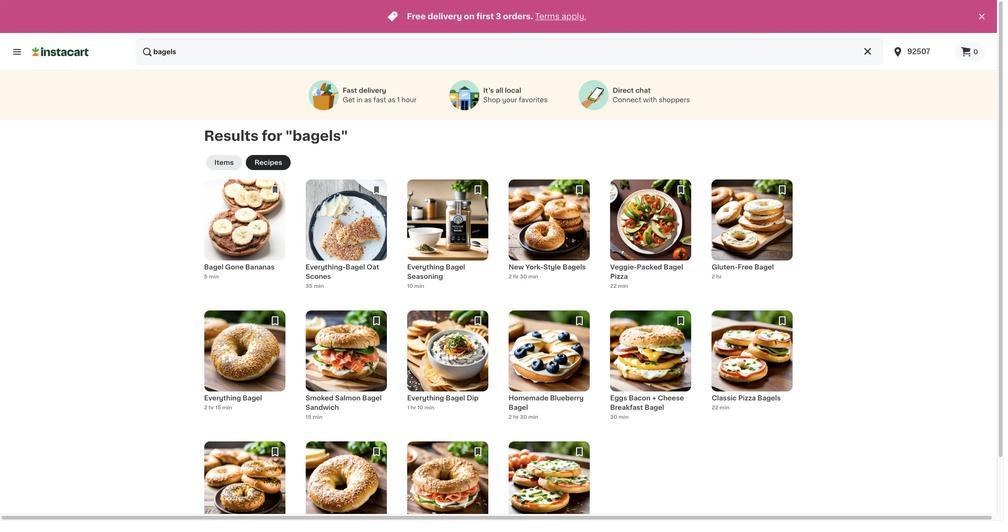 Task type: describe. For each thing, give the bounding box(es) containing it.
recipe card group containing veggie-packed bagel pizza
[[610, 180, 691, 296]]

2 hr 30 min for bagel
[[509, 415, 538, 420]]

22 for veggie-packed bagel pizza
[[610, 284, 617, 289]]

delivery for fast
[[359, 87, 386, 94]]

on
[[464, 13, 475, 20]]

bagel inside everything bagel seasoning
[[446, 264, 465, 271]]

92507
[[907, 48, 930, 55]]

recipe card group containing classic pizza bagels
[[712, 311, 793, 427]]

gone
[[225, 264, 244, 271]]

1 horizontal spatial free
[[738, 264, 753, 271]]

min down everything bagel
[[222, 406, 232, 411]]

for
[[262, 129, 282, 143]]

seasoning
[[407, 274, 443, 280]]

hr for homemade blueberry bagel
[[513, 415, 519, 420]]

recipe card group containing eggs bacon + cheese breakfast bagel
[[610, 311, 691, 427]]

oat
[[367, 264, 379, 271]]

recipe card group containing everything-bagel oat scones
[[306, 180, 387, 296]]

it's
[[483, 87, 494, 94]]

0 horizontal spatial 10
[[407, 284, 413, 289]]

all
[[496, 87, 503, 94]]

orders.
[[503, 13, 533, 20]]

+
[[652, 395, 656, 402]]

terms
[[535, 13, 560, 20]]

22 min for classic pizza bagels
[[712, 406, 730, 411]]

30 down "breakfast"
[[610, 415, 617, 420]]

hr for everything bagel dip
[[411, 406, 416, 411]]

gluten-free bagel
[[712, 264, 774, 271]]

fast
[[343, 87, 357, 94]]

1 hr 10 min
[[407, 406, 435, 411]]

0 vertical spatial bagels
[[563, 264, 586, 271]]

5 min
[[204, 274, 219, 280]]

0 button
[[955, 42, 986, 61]]

everything bagel
[[204, 395, 262, 402]]

limited time offer region
[[0, 0, 976, 33]]

min right 5
[[209, 274, 219, 280]]

recipes button
[[246, 155, 291, 170]]

salmon
[[335, 395, 361, 402]]

1 horizontal spatial bagels
[[758, 395, 781, 402]]

1 vertical spatial 15
[[306, 415, 311, 420]]

homemade
[[509, 395, 548, 402]]

2 hr
[[712, 274, 722, 280]]

direct chat
[[613, 87, 651, 94]]

2 for homemade blueberry bagel
[[509, 415, 512, 420]]

1
[[407, 406, 409, 411]]

bacon
[[629, 395, 651, 402]]

30 for bagel
[[520, 415, 527, 420]]

classic pizza bagels
[[712, 395, 781, 402]]

bagel gone bananas
[[204, 264, 275, 271]]

bagel inside smoked salmon bagel sandwich
[[362, 395, 382, 402]]

dip
[[467, 395, 479, 402]]

york-
[[525, 264, 543, 271]]

new
[[509, 264, 524, 271]]

scones
[[306, 274, 331, 280]]

eggs
[[610, 395, 627, 402]]

everything bagel seasoning
[[407, 264, 465, 280]]

sandwich
[[306, 405, 339, 411]]

min down 'york-'
[[528, 274, 538, 280]]

bananas
[[245, 264, 275, 271]]

smoked
[[306, 395, 334, 402]]

items button
[[206, 155, 242, 170]]

breakfast
[[610, 405, 643, 411]]

2 hr 30 min for style
[[509, 274, 538, 280]]

eggs bacon + cheese breakfast bagel
[[610, 395, 684, 411]]

30 for style
[[520, 274, 527, 280]]

min down "breakfast"
[[619, 415, 629, 420]]

new york-style bagels
[[509, 264, 586, 271]]

0 horizontal spatial 15
[[215, 406, 221, 411]]

recipe card group containing everything bagel dip
[[407, 311, 488, 427]]

Search field
[[136, 39, 883, 65]]

everything for everything bagel dip
[[407, 395, 444, 402]]

min down the veggie-
[[618, 284, 628, 289]]

veggie-
[[610, 264, 637, 271]]

hr for new york-style bagels
[[513, 274, 519, 280]]

2 hr 15 min
[[204, 406, 232, 411]]

everything for everything bagel
[[204, 395, 241, 402]]



Task type: locate. For each thing, give the bounding box(es) containing it.
smoked salmon bagel sandwich
[[306, 395, 382, 411]]

15 min
[[306, 415, 323, 420]]

recipe card group containing gluten-free bagel
[[712, 180, 793, 296]]

22 min
[[610, 284, 628, 289], [712, 406, 730, 411]]

pizza right classic at the right
[[738, 395, 756, 402]]

0 vertical spatial free
[[407, 13, 426, 20]]

recipe card group containing everything bagel seasoning
[[407, 180, 488, 296]]

terms apply. link
[[535, 13, 586, 20]]

it's all local
[[483, 87, 521, 94]]

fast delivery
[[343, 87, 386, 94]]

1 horizontal spatial 15
[[306, 415, 311, 420]]

delivery for free
[[428, 13, 462, 20]]

hr down new
[[513, 274, 519, 280]]

30 down the homemade
[[520, 415, 527, 420]]

1 horizontal spatial 22
[[712, 406, 718, 411]]

0 horizontal spatial bagels
[[563, 264, 586, 271]]

gluten-
[[712, 264, 738, 271]]

hr for everything bagel
[[209, 406, 214, 411]]

results for "bagels"
[[204, 129, 348, 143]]

0 horizontal spatial 22 min
[[610, 284, 628, 289]]

recipe card group
[[204, 180, 285, 296], [306, 180, 387, 296], [407, 180, 488, 296], [509, 180, 590, 296], [610, 180, 691, 296], [712, 180, 793, 296], [204, 311, 285, 427], [306, 311, 387, 427], [407, 311, 488, 427], [509, 311, 590, 427], [610, 311, 691, 427], [712, 311, 793, 427], [204, 442, 285, 522], [306, 442, 387, 522], [407, 442, 488, 522], [509, 442, 590, 522]]

bagels right classic at the right
[[758, 395, 781, 402]]

hr down gluten-
[[716, 274, 722, 280]]

min down classic at the right
[[720, 406, 730, 411]]

veggie-packed bagel pizza
[[610, 264, 683, 280]]

hr right 1
[[411, 406, 416, 411]]

2 for gluten-free bagel
[[712, 274, 715, 280]]

92507 button
[[892, 39, 949, 65]]

2 down new
[[509, 274, 512, 280]]

hr down the homemade
[[513, 415, 519, 420]]

everything up 2 hr 15 min
[[204, 395, 241, 402]]

blueberry
[[550, 395, 584, 402]]

recipe card group containing homemade blueberry bagel
[[509, 311, 590, 427]]

everything-
[[306, 264, 346, 271]]

35
[[306, 284, 312, 289]]

0 vertical spatial delivery
[[428, 13, 462, 20]]

0 horizontal spatial delivery
[[359, 87, 386, 94]]

pizza down the veggie-
[[610, 274, 628, 280]]

3
[[496, 13, 501, 20]]

homemade blueberry bagel
[[509, 395, 584, 411]]

0 vertical spatial 15
[[215, 406, 221, 411]]

recipe card group containing bagel gone bananas
[[204, 180, 285, 296]]

min down sandwich
[[313, 415, 323, 420]]

min down seasoning
[[414, 284, 424, 289]]

2 down everything bagel
[[204, 406, 207, 411]]

recipe card group containing everything bagel
[[204, 311, 285, 427]]

22 down the veggie-
[[610, 284, 617, 289]]

2 hr 30 min
[[509, 274, 538, 280], [509, 415, 538, 420]]

results
[[204, 129, 258, 143]]

style
[[543, 264, 561, 271]]

30
[[520, 274, 527, 280], [520, 415, 527, 420], [610, 415, 617, 420]]

min down everything bagel dip at left
[[425, 406, 435, 411]]

0
[[973, 49, 978, 55]]

delivery
[[428, 13, 462, 20], [359, 87, 386, 94]]

instacart logo image
[[32, 46, 89, 58]]

recipe card group containing smoked salmon bagel sandwich
[[306, 311, 387, 427]]

0 horizontal spatial pizza
[[610, 274, 628, 280]]

bagels
[[563, 264, 586, 271], [758, 395, 781, 402]]

5
[[204, 274, 208, 280]]

min
[[209, 274, 219, 280], [528, 274, 538, 280], [314, 284, 324, 289], [414, 284, 424, 289], [618, 284, 628, 289], [222, 406, 232, 411], [425, 406, 435, 411], [720, 406, 730, 411], [313, 415, 323, 420], [528, 415, 538, 420], [619, 415, 629, 420]]

everything for everything bagel seasoning
[[407, 264, 444, 271]]

min down the scones
[[314, 284, 324, 289]]

1 horizontal spatial 22 min
[[712, 406, 730, 411]]

1 2 hr 30 min from the top
[[509, 274, 538, 280]]

0 horizontal spatial free
[[407, 13, 426, 20]]

free delivery on first 3 orders. terms apply.
[[407, 13, 586, 20]]

min down homemade blueberry bagel
[[528, 415, 538, 420]]

classic
[[712, 395, 737, 402]]

pizza
[[610, 274, 628, 280], [738, 395, 756, 402]]

1 horizontal spatial pizza
[[738, 395, 756, 402]]

22 for classic pizza bagels
[[712, 406, 718, 411]]

free inside limited time offer region
[[407, 13, 426, 20]]

first
[[476, 13, 494, 20]]

1 horizontal spatial delivery
[[428, 13, 462, 20]]

bagel
[[204, 264, 224, 271], [346, 264, 365, 271], [446, 264, 465, 271], [664, 264, 683, 271], [754, 264, 774, 271], [243, 395, 262, 402], [362, 395, 382, 402], [446, 395, 465, 402], [509, 405, 528, 411], [645, 405, 664, 411]]

None search field
[[136, 39, 883, 65]]

0 vertical spatial pizza
[[610, 274, 628, 280]]

delivery inside limited time offer region
[[428, 13, 462, 20]]

1 vertical spatial 22 min
[[712, 406, 730, 411]]

2 for everything bagel
[[204, 406, 207, 411]]

0 vertical spatial 2 hr 30 min
[[509, 274, 538, 280]]

2 for new york-style bagels
[[509, 274, 512, 280]]

pizza inside 'veggie-packed bagel pizza'
[[610, 274, 628, 280]]

bagel inside 'veggie-packed bagel pizza'
[[664, 264, 683, 271]]

cheese
[[658, 395, 684, 402]]

0 vertical spatial 10
[[407, 284, 413, 289]]

0 vertical spatial 22 min
[[610, 284, 628, 289]]

1 vertical spatial delivery
[[359, 87, 386, 94]]

15
[[215, 406, 221, 411], [306, 415, 311, 420]]

1 vertical spatial 10
[[417, 406, 423, 411]]

delivery left on
[[428, 13, 462, 20]]

bagel inside everything-bagel oat scones
[[346, 264, 365, 271]]

2 hr 30 min down the homemade
[[509, 415, 538, 420]]

0 horizontal spatial 22
[[610, 284, 617, 289]]

22 min down classic at the right
[[712, 406, 730, 411]]

items
[[214, 159, 234, 166]]

everything bagel dip
[[407, 395, 479, 402]]

2 2 hr 30 min from the top
[[509, 415, 538, 420]]

15 down everything bagel
[[215, 406, 221, 411]]

15 down sandwich
[[306, 415, 311, 420]]

30 down new
[[520, 274, 527, 280]]

1 vertical spatial bagels
[[758, 395, 781, 402]]

bagel inside eggs bacon + cheese breakfast bagel
[[645, 405, 664, 411]]

recipes
[[255, 159, 282, 166]]

everything up seasoning
[[407, 264, 444, 271]]

free
[[407, 13, 426, 20], [738, 264, 753, 271]]

10
[[407, 284, 413, 289], [417, 406, 423, 411]]

local
[[505, 87, 521, 94]]

22 down classic at the right
[[712, 406, 718, 411]]

30 min
[[610, 415, 629, 420]]

0 vertical spatial 22
[[610, 284, 617, 289]]

92507 button
[[887, 39, 955, 65]]

10 min
[[407, 284, 424, 289]]

packed
[[637, 264, 662, 271]]

"bagels"
[[286, 129, 348, 143]]

1 horizontal spatial 10
[[417, 406, 423, 411]]

bagel inside homemade blueberry bagel
[[509, 405, 528, 411]]

bagels right style at the right of page
[[563, 264, 586, 271]]

apply.
[[562, 13, 586, 20]]

22 min down the veggie-
[[610, 284, 628, 289]]

1 vertical spatial free
[[738, 264, 753, 271]]

2 down gluten-
[[712, 274, 715, 280]]

everything up 1 hr 10 min
[[407, 395, 444, 402]]

delivery right fast
[[359, 87, 386, 94]]

recipe card group containing new york-style bagels
[[509, 180, 590, 296]]

1 vertical spatial pizza
[[738, 395, 756, 402]]

1 vertical spatial 22
[[712, 406, 718, 411]]

hr down everything bagel
[[209, 406, 214, 411]]

everything-bagel oat scones
[[306, 264, 379, 280]]

1 vertical spatial 2 hr 30 min
[[509, 415, 538, 420]]

hr for gluten-free bagel
[[716, 274, 722, 280]]

10 down seasoning
[[407, 284, 413, 289]]

35 min
[[306, 284, 324, 289]]

2
[[509, 274, 512, 280], [712, 274, 715, 280], [204, 406, 207, 411], [509, 415, 512, 420]]

22 min for veggie-packed bagel pizza
[[610, 284, 628, 289]]

chat
[[635, 87, 651, 94]]

direct
[[613, 87, 634, 94]]

everything
[[407, 264, 444, 271], [204, 395, 241, 402], [407, 395, 444, 402]]

everything inside everything bagel seasoning
[[407, 264, 444, 271]]

10 right 1
[[417, 406, 423, 411]]

2 down the homemade
[[509, 415, 512, 420]]

hr
[[513, 274, 519, 280], [716, 274, 722, 280], [209, 406, 214, 411], [411, 406, 416, 411], [513, 415, 519, 420]]

22
[[610, 284, 617, 289], [712, 406, 718, 411]]

2 hr 30 min down new
[[509, 274, 538, 280]]



Task type: vqa. For each thing, say whether or not it's contained in the screenshot.


